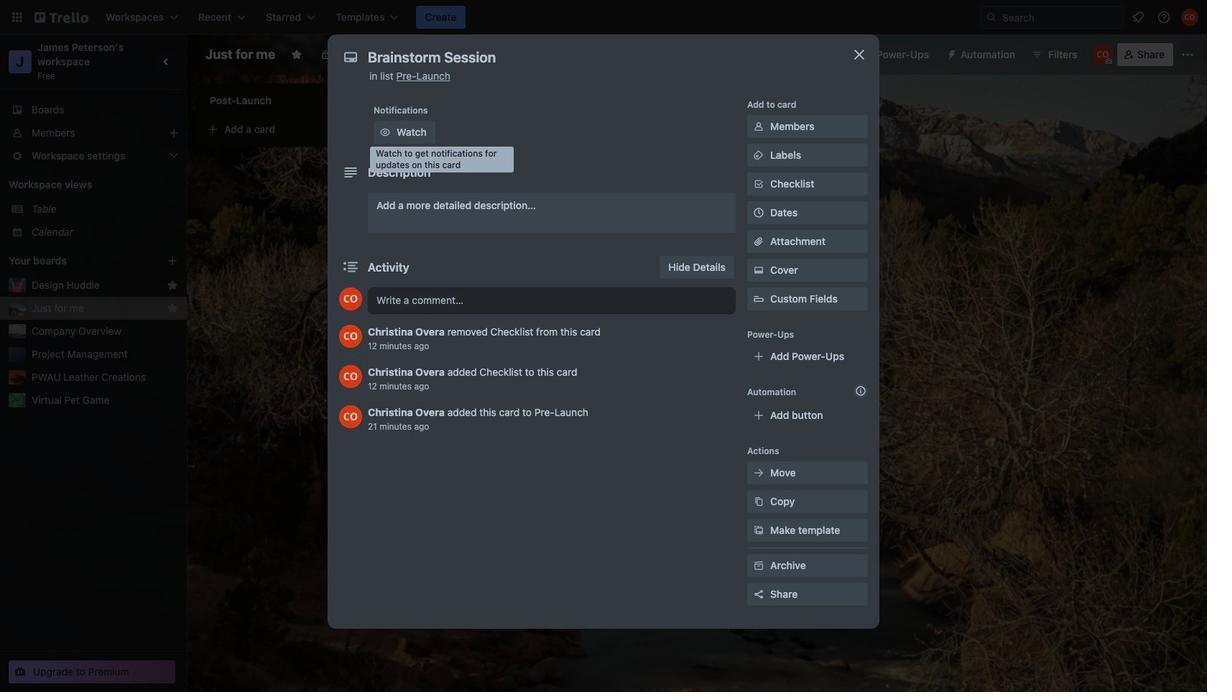 Task type: describe. For each thing, give the bounding box(es) containing it.
search image
[[986, 12, 998, 23]]

Board name text field
[[198, 43, 283, 66]]

sm image
[[752, 148, 766, 162]]

star or unstar board image
[[291, 49, 303, 60]]

add board image
[[167, 255, 178, 267]]



Task type: locate. For each thing, give the bounding box(es) containing it.
1 horizontal spatial christina overa (christinaovera) image
[[1182, 9, 1199, 26]]

0 notifications image
[[1130, 9, 1147, 26]]

primary element
[[0, 0, 1208, 35]]

christina overa (christinaovera) image
[[1093, 45, 1113, 65], [339, 288, 362, 311], [339, 325, 362, 348], [339, 365, 362, 388]]

create from template… image
[[368, 124, 380, 135]]

0 vertical spatial starred icon image
[[167, 280, 178, 291]]

1 vertical spatial christina overa (christinaovera) image
[[339, 405, 362, 428]]

close dialog image
[[851, 46, 868, 63]]

show menu image
[[1181, 47, 1196, 62]]

open information menu image
[[1157, 10, 1172, 24]]

0 horizontal spatial christina overa (christinaovera) image
[[339, 405, 362, 428]]

Search field
[[998, 7, 1124, 27]]

christina overa (christinaovera) image inside primary element
[[1182, 9, 1199, 26]]

your boards with 6 items element
[[9, 252, 145, 270]]

1 vertical spatial starred icon image
[[167, 303, 178, 314]]

Write a comment text field
[[368, 288, 736, 313]]

christina overa (christinaovera) image
[[1182, 9, 1199, 26], [339, 405, 362, 428]]

None text field
[[361, 45, 835, 70]]

2 starred icon image from the top
[[167, 303, 178, 314]]

starred icon image
[[167, 280, 178, 291], [167, 303, 178, 314]]

customize views image
[[450, 47, 465, 62]]

1 starred icon image from the top
[[167, 280, 178, 291]]

0 vertical spatial christina overa (christinaovera) image
[[1182, 9, 1199, 26]]

sm image
[[941, 43, 961, 63], [752, 119, 766, 134], [378, 125, 393, 139], [752, 263, 766, 278], [752, 466, 766, 480], [752, 495, 766, 509], [752, 523, 766, 538], [752, 559, 766, 573]]



Task type: vqa. For each thing, say whether or not it's contained in the screenshot.
To Do 'match'
no



